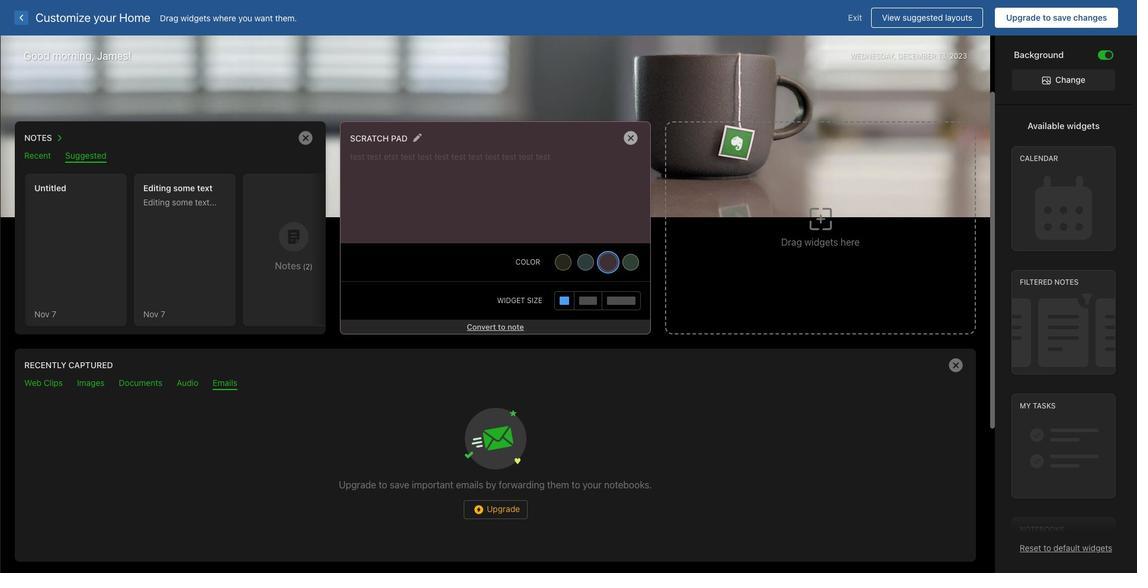 Task type: locate. For each thing, give the bounding box(es) containing it.
note
[[508, 322, 524, 332]]

convert to note button
[[341, 320, 650, 334]]

upgrade
[[1006, 12, 1041, 23]]

to inside "button"
[[498, 322, 505, 332]]

drag right home
[[160, 13, 178, 23]]

0 vertical spatial drag
[[160, 13, 178, 23]]

to right reset
[[1044, 543, 1051, 553]]

your
[[94, 11, 116, 24]]

available widgets
[[1028, 120, 1100, 131]]

filtered
[[1020, 278, 1053, 287]]

1 vertical spatial drag
[[781, 237, 802, 248]]

them.
[[275, 13, 297, 23]]

change button
[[1012, 69, 1115, 91]]

drag left "here"
[[781, 237, 802, 248]]

exit
[[848, 12, 862, 23]]

remove image
[[294, 126, 317, 150], [944, 354, 968, 377]]

upgrade to save changes button
[[995, 8, 1118, 28]]

1 horizontal spatial remove image
[[944, 354, 968, 377]]

want
[[254, 13, 273, 23]]

background image
[[1105, 51, 1112, 58]]

1 vertical spatial to
[[498, 322, 505, 332]]

widgets left "here"
[[805, 237, 838, 248]]

widgets right the available
[[1067, 120, 1100, 131]]

widgets right default
[[1082, 543, 1112, 553]]

upgrade to save changes
[[1006, 12, 1107, 23]]

convert
[[467, 322, 496, 332]]

0 horizontal spatial remove image
[[294, 126, 317, 150]]

widgets left where
[[181, 13, 211, 23]]

drag
[[160, 13, 178, 23], [781, 237, 802, 248]]

widgets for available widgets
[[1067, 120, 1100, 131]]

to left save
[[1043, 12, 1051, 23]]

where
[[213, 13, 236, 23]]

widgets for drag widgets here
[[805, 237, 838, 248]]

convert to note
[[467, 322, 524, 332]]

good
[[24, 50, 50, 62]]

to left note
[[498, 322, 505, 332]]

drag for drag widgets where you want them.
[[160, 13, 178, 23]]

save
[[1053, 12, 1071, 23]]

widget size medium image
[[579, 297, 597, 305]]

widgets
[[181, 13, 211, 23], [1067, 120, 1100, 131], [805, 237, 838, 248], [1082, 543, 1112, 553]]

customize
[[36, 11, 91, 24]]

changes
[[1073, 12, 1107, 23]]

0 horizontal spatial drag
[[160, 13, 178, 23]]

to inside button
[[1043, 12, 1051, 23]]

wednesday, december 13, 2023
[[850, 51, 967, 60]]

2023
[[950, 51, 967, 60]]

0 vertical spatial to
[[1043, 12, 1051, 23]]

available
[[1028, 120, 1065, 131]]

to for reset
[[1044, 543, 1051, 553]]

scratch pad
[[350, 133, 408, 143]]

my
[[1020, 402, 1031, 411]]

view
[[882, 12, 900, 23]]

here
[[841, 237, 860, 248]]

to
[[1043, 12, 1051, 23], [498, 322, 505, 332], [1044, 543, 1051, 553]]

2 vertical spatial to
[[1044, 543, 1051, 553]]

widget size large image
[[607, 297, 636, 305]]

1 horizontal spatial drag
[[781, 237, 802, 248]]

0 vertical spatial remove image
[[294, 126, 317, 150]]

to for upgrade
[[1043, 12, 1051, 23]]



Task type: describe. For each thing, give the bounding box(es) containing it.
drag widgets where you want them.
[[160, 13, 297, 23]]

default
[[1054, 543, 1080, 553]]

morning,
[[52, 50, 94, 62]]

view suggested layouts button
[[871, 8, 983, 28]]

reset
[[1020, 543, 1041, 553]]

suggested
[[903, 12, 943, 23]]

widgets for drag widgets where you want them.
[[181, 13, 211, 23]]

drag widgets here
[[781, 237, 860, 248]]

good morning, james!
[[24, 50, 131, 62]]

reset to default widgets button
[[1020, 543, 1112, 553]]

notes
[[1055, 278, 1079, 287]]

customize your home
[[36, 11, 150, 24]]

pad
[[391, 133, 408, 143]]

size
[[527, 296, 543, 305]]

scratch
[[350, 133, 389, 143]]

drag for drag widgets here
[[781, 237, 802, 248]]

reset to default widgets
[[1020, 543, 1112, 553]]

change
[[1055, 75, 1086, 85]]

color
[[516, 258, 540, 267]]

exit button
[[839, 8, 871, 28]]

james!
[[97, 50, 131, 62]]

wednesday,
[[850, 51, 896, 60]]

edit widget title image
[[413, 133, 422, 142]]

to for convert
[[498, 322, 505, 332]]

tasks
[[1033, 402, 1056, 411]]

notebooks
[[1020, 526, 1065, 534]]

widget size
[[497, 296, 543, 305]]

scratch pad button
[[350, 130, 408, 146]]

layouts
[[945, 12, 973, 23]]

you
[[238, 13, 252, 23]]

my tasks
[[1020, 402, 1056, 411]]

filtered notes
[[1020, 278, 1079, 287]]

widget
[[497, 296, 525, 305]]

remove image
[[619, 126, 643, 150]]

view suggested layouts
[[882, 12, 973, 23]]

widget size small image
[[560, 297, 569, 305]]

1 vertical spatial remove image
[[944, 354, 968, 377]]

13,
[[938, 51, 948, 60]]

home
[[119, 11, 150, 24]]

calendar
[[1020, 154, 1058, 163]]

december
[[898, 51, 936, 60]]

background
[[1014, 49, 1064, 60]]



Task type: vqa. For each thing, say whether or not it's contained in the screenshot.
Reset to default widgets
yes



